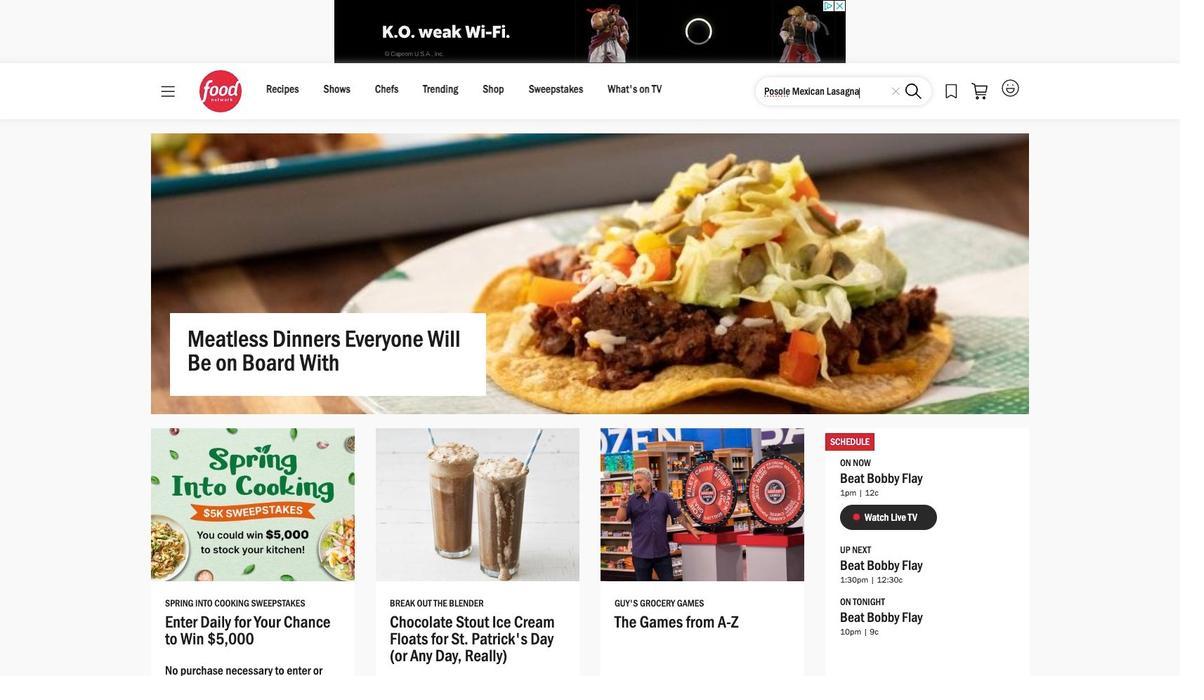 Task type: locate. For each thing, give the bounding box(es) containing it.
clear search input image
[[893, 88, 900, 95]]

site search input text field
[[756, 77, 932, 105]]

list item
[[151, 429, 355, 677], [376, 429, 580, 677], [601, 429, 805, 677], [826, 429, 1030, 677]]

saves image
[[946, 84, 958, 99]]

advertisement element
[[335, 0, 846, 63]]

go to home page image
[[200, 70, 242, 112]]

chocolate stout ice cream floats for st. patrick's day (or any day, really) image
[[376, 429, 580, 582]]



Task type: describe. For each thing, give the bounding box(es) containing it.
shopping list image
[[972, 83, 988, 100]]

meatless dinners everyone will be on board with image
[[151, 133, 1030, 415]]

main menu image
[[161, 86, 175, 97]]

submit site search image
[[906, 83, 922, 99]]

user profile menu image
[[1002, 80, 1020, 97]]

enter daily for your chance to win $5,000 image
[[151, 429, 355, 582]]

the games from a-z image
[[601, 429, 805, 582]]



Task type: vqa. For each thing, say whether or not it's contained in the screenshot.
clear search input icon
yes



